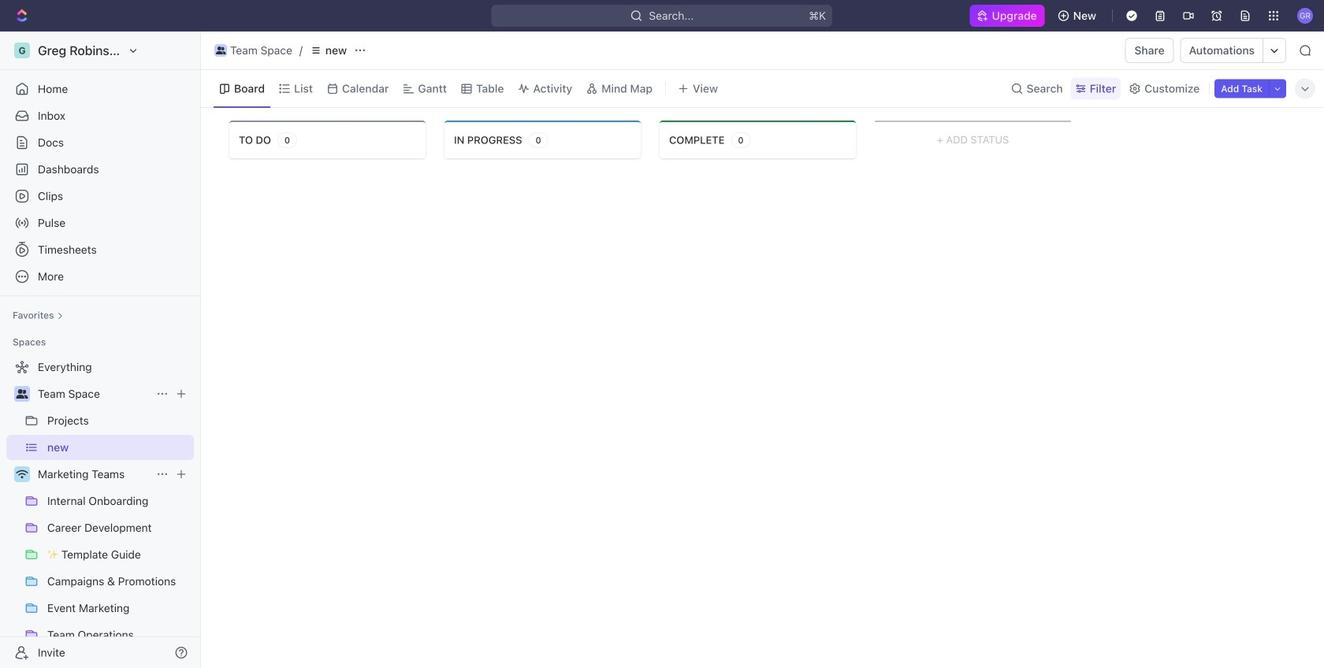 Task type: locate. For each thing, give the bounding box(es) containing it.
tree
[[6, 355, 194, 668]]

sidebar navigation
[[0, 32, 204, 668]]

0 vertical spatial user group image
[[216, 47, 226, 54]]

0 horizontal spatial user group image
[[16, 389, 28, 399]]

1 vertical spatial user group image
[[16, 389, 28, 399]]

user group image
[[216, 47, 226, 54], [16, 389, 28, 399]]

tree inside sidebar navigation
[[6, 355, 194, 668]]



Task type: describe. For each thing, give the bounding box(es) containing it.
greg robinson's workspace, , element
[[14, 43, 30, 58]]

user group image inside tree
[[16, 389, 28, 399]]

1 horizontal spatial user group image
[[216, 47, 226, 54]]

wifi image
[[16, 470, 28, 479]]



Task type: vqa. For each thing, say whether or not it's contained in the screenshot.
tree
yes



